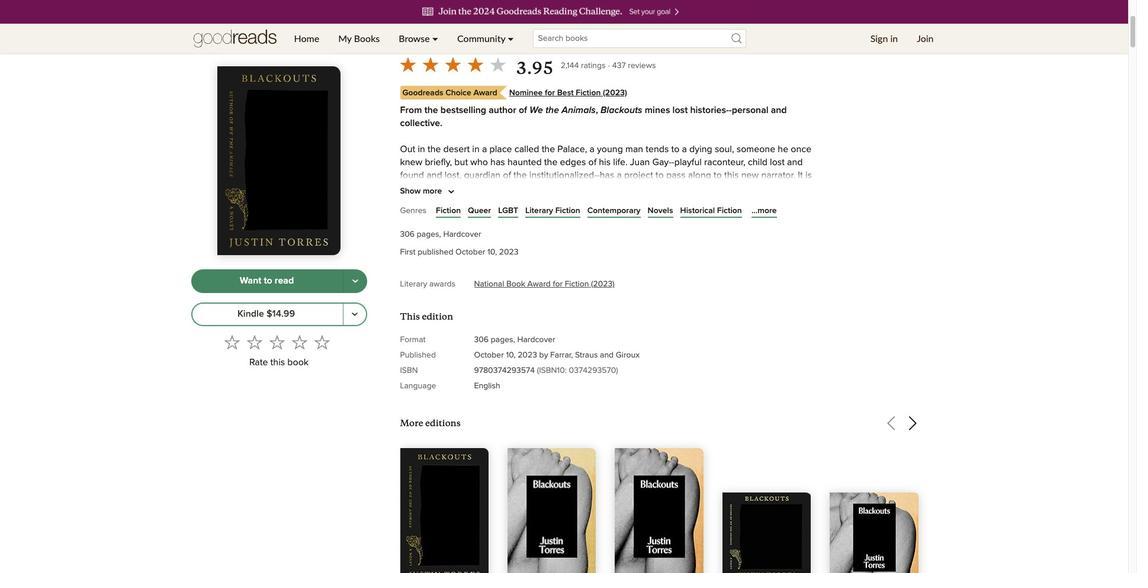 Task type: locate. For each thing, give the bounding box(es) containing it.
it
[[579, 313, 584, 323]]

juan right as
[[756, 209, 776, 219]]

work
[[499, 209, 519, 219], [494, 300, 514, 310], [457, 313, 478, 323]]

rate 1 out of 5 image
[[225, 335, 240, 350]]

ratings
[[581, 62, 606, 70]]

- up soul,
[[729, 105, 732, 115]]

lives,
[[400, 235, 421, 245]]

by up 9780374293574 (isbn10: 0374293570)
[[539, 351, 548, 360]]

▾ right browse
[[432, 33, 438, 44]]

we up full
[[632, 313, 645, 323]]

that down "histories,"
[[555, 300, 571, 310]]

to
[[672, 144, 680, 154], [656, 170, 664, 180], [714, 170, 722, 180], [787, 235, 795, 245], [264, 276, 272, 286]]

queer link
[[468, 205, 491, 217]]

, up the researcher,
[[739, 183, 741, 193]]

someone
[[737, 144, 776, 154]]

literary inside top genres for this book element
[[525, 207, 553, 215]]

fathers,
[[462, 235, 493, 245]]

1 have from the left
[[400, 326, 420, 336]]

narrator
[[482, 222, 515, 232]]

trade
[[517, 222, 539, 232]]

, for , which contains stories collected in the early twentieth century from queer subjects by a queer researcher, jan gay, whose groundbreaking work was then co-opted by a committee, her name buried. as juan waits for his end, he and the narrator trade stories--moments of joy and oblivion--and resurrect lost loves, lives, mothers, fathers, minor heroes. the past is with us, beside us, ahead of us; what are we to create from its gaps and erasures?
[[739, 183, 741, 193]]

0 horizontal spatial queer
[[615, 196, 639, 206]]

this inside out in the desert in a place called the palace, a young man tends to a dying soul, someone he once knew briefly, but who has haunted the edges of his life. juan gay--playful raconteur, child lost and found and lost, guardian of the institutionalized--has a project to pass along to this new narrator. it is inspired by a true artifact of a book,
[[724, 170, 739, 180]]

1 vertical spatial he
[[435, 222, 446, 232]]

the right "through"
[[630, 300, 643, 310]]

show more button
[[400, 185, 459, 199]]

institutionalized-
[[529, 170, 597, 180]]

a left place
[[482, 144, 487, 154]]

1 vertical spatial hardcover
[[517, 336, 556, 344]]

from down the mothers,
[[429, 248, 448, 258]]

2023 down minor
[[499, 248, 519, 257]]

(isbn10:
[[537, 367, 567, 375]]

work down the early
[[499, 209, 519, 219]]

306 up 9780374293574
[[474, 336, 489, 344]]

the up images,
[[701, 274, 714, 284]]

world
[[762, 313, 785, 323], [496, 326, 519, 336], [595, 326, 619, 336]]

what
[[734, 235, 754, 245]]

in right sign
[[891, 33, 898, 44]]

images,
[[680, 287, 712, 297]]

306 pages, hardcover up published
[[400, 230, 481, 239]]

to inside button
[[264, 276, 272, 286]]

10, up 9780374293574
[[506, 351, 516, 360]]

1 horizontal spatial he
[[778, 144, 789, 154]]

and up the torres's
[[400, 287, 416, 297]]

collective.
[[400, 118, 443, 128]]

we inside , which contains stories collected in the early twentieth century from queer subjects by a queer researcher, jan gay, whose groundbreaking work was then co-opted by a committee, her name buried. as juan waits for his end, he and the narrator trade stories--moments of joy and oblivion--and resurrect lost loves, lives, mothers, fathers, minor heroes. the past is with us, beside us, ahead of us; what are we to create from its gaps and erasures?
[[772, 235, 785, 245]]

my books
[[338, 33, 380, 44]]

he up the mothers,
[[435, 222, 446, 232]]

pass
[[666, 170, 686, 180]]

have down imagination,
[[536, 326, 556, 336]]

is right it
[[806, 170, 812, 180]]

at up flashing
[[736, 313, 744, 323]]

1 vertical spatial that
[[614, 313, 630, 323]]

book title: blackouts element
[[400, 0, 512, 23]]

(2023)
[[603, 89, 627, 97], [591, 280, 615, 288]]

more inside show more button
[[423, 187, 442, 196]]

of
[[519, 105, 527, 115], [589, 157, 597, 167], [503, 170, 511, 180], [505, 183, 514, 193], [616, 222, 624, 232], [709, 235, 717, 245], [517, 300, 525, 310], [691, 300, 699, 310], [480, 313, 488, 323], [636, 326, 644, 336], [400, 339, 408, 349]]

1 vertical spatial literary
[[400, 280, 427, 288]]

resurrect
[[715, 222, 752, 232]]

306
[[400, 230, 415, 239], [474, 336, 489, 344]]

0 vertical spatial moments
[[575, 222, 613, 232]]

2,144 ratings and 437 reviews figure
[[561, 58, 656, 72]]

child
[[748, 157, 768, 167]]

a up historical
[[691, 196, 696, 206]]

in inside , which contains stories collected in the early twentieth century from queer subjects by a queer researcher, jan gay, whose groundbreaking work was then co-opted by a committee, her name buried. as juan waits for his end, he and the narrator trade stories--moments of joy and oblivion--and resurrect lost loves, lives, mothers, fathers, minor heroes. the past is with us, beside us, ahead of us; what are we to create from its gaps and erasures?
[[471, 196, 478, 206]]

None search field
[[523, 29, 756, 48]]

made-
[[559, 326, 585, 336]]

work inside , which contains stories collected in the early twentieth century from queer subjects by a queer researcher, jan gay, whose groundbreaking work was then co-opted by a committee, her name buried. as juan waits for his end, he and the narrator trade stories--moments of joy and oblivion--and resurrect lost loves, lives, mothers, fathers, minor heroes. the past is with us, beside us, ahead of us; what are we to create from its gaps and erasures?
[[499, 209, 519, 219]]

1 queer from the left
[[615, 196, 639, 206]]

1 ▾ from the left
[[432, 33, 438, 44]]

0 vertical spatial 306
[[400, 230, 415, 239]]

pages, down creative
[[491, 336, 515, 344]]

2 horizontal spatial lost
[[770, 157, 785, 167]]

the up fathers,
[[466, 222, 479, 232]]

the up queer
[[480, 196, 494, 206]]

award up 'fiction'
[[528, 280, 551, 288]]

past
[[573, 235, 591, 245]]

lost up are at top right
[[755, 222, 770, 232]]

groundbreaking
[[430, 209, 496, 219]]

book for the
[[717, 274, 738, 284]]

0 horizontal spatial more
[[423, 187, 442, 196]]

mines
[[645, 105, 670, 115]]

for left best at the top of the page
[[545, 89, 555, 97]]

browse ▾ link
[[389, 24, 448, 53]]

book cover image
[[400, 448, 489, 573], [508, 448, 596, 573], [615, 448, 704, 573], [723, 493, 811, 573], [830, 493, 919, 573]]

0 horizontal spatial have
[[400, 326, 420, 336]]

0 vertical spatial he
[[778, 144, 789, 154]]

1 vertical spatial juan
[[756, 209, 776, 219]]

0 vertical spatial his
[[599, 157, 611, 167]]

0 horizontal spatial from
[[429, 248, 448, 258]]

once
[[791, 144, 812, 154]]

0 horizontal spatial has
[[491, 157, 505, 167]]

kindle $14.99
[[237, 309, 295, 319]]

1 vertical spatial award
[[528, 280, 551, 288]]

look
[[647, 313, 665, 323]]

stories-
[[541, 222, 572, 232]]

who inside , the book at its own center and the woman who created it, oral histories, and many more texts, images, and influences, justin torres's
[[467, 287, 484, 297]]

the up institutionalized-
[[544, 157, 558, 167]]

0 vertical spatial who
[[470, 157, 488, 167]]

at up influences,
[[740, 274, 748, 284]]

, up "histories,"
[[555, 274, 560, 284]]

0 vertical spatial at
[[740, 274, 748, 284]]

october down fathers,
[[456, 248, 485, 257]]

0 horizontal spatial 10,
[[488, 248, 497, 257]]

0 vertical spatial book
[[717, 274, 738, 284]]

have up format
[[400, 326, 420, 336]]

0 vertical spatial lost
[[673, 105, 688, 115]]

and up sees
[[588, 287, 604, 297]]

we down loves,
[[772, 235, 785, 245]]

0 vertical spatial is
[[806, 170, 812, 180]]

1 horizontal spatial juan
[[756, 209, 776, 219]]

fiction up sees
[[565, 280, 589, 288]]

1 vertical spatial is
[[593, 235, 600, 245]]

0 vertical spatial (2023)
[[603, 89, 627, 97]]

1 vertical spatial for
[[802, 209, 813, 219]]

1 horizontal spatial lost
[[755, 222, 770, 232]]

who right woman
[[467, 287, 484, 297]]

for inside nominee for best fiction (2023) link
[[545, 89, 555, 97]]

and inside mines lost histories--personal and collective.
[[771, 105, 787, 115]]

1 horizontal spatial that
[[614, 313, 630, 323]]

1 vertical spatial justin
[[779, 287, 804, 297]]

giroux
[[616, 351, 640, 360]]

1 vertical spatial at
[[736, 313, 744, 323]]

Search by book title or ISBN text field
[[533, 29, 746, 48]]

2023 up 9780374293574 (isbn10: 0374293570)
[[518, 351, 537, 360]]

book inside , the book at its own center and the woman who created it, oral histories, and many more texts, images, and influences, justin torres's
[[717, 274, 738, 284]]

1 vertical spatial pages,
[[491, 336, 515, 344]]

rating 0 out of 5 group
[[221, 331, 334, 354]]

0 horizontal spatial 306
[[400, 230, 415, 239]]

book for this
[[287, 358, 309, 367]]

0 horizontal spatial juan
[[630, 157, 650, 167]]

1 vertical spatial moments
[[771, 326, 809, 336]]

its inside , the book at its own center and the woman who created it, oral histories, and many more texts, images, and influences, justin torres's
[[750, 274, 760, 284]]

has
[[491, 157, 505, 167], [600, 170, 615, 180]]

early
[[496, 196, 516, 206]]

lost inside mines lost histories--personal and collective.
[[673, 105, 688, 115]]

0 horizontal spatial ▾
[[432, 33, 438, 44]]

nominee for best fiction (2023) link
[[509, 88, 627, 97]]

1 horizontal spatial queer
[[699, 196, 723, 206]]

306 pages, hardcover down creative
[[474, 336, 556, 344]]

ahead
[[681, 235, 707, 245]]

his
[[599, 157, 611, 167], [400, 222, 412, 232]]

moments down the opted
[[575, 222, 613, 232]]

his up "lives," on the top
[[400, 222, 412, 232]]

more inside , the book at its own center and the woman who created it, oral histories, and many more texts, images, and influences, justin torres's
[[631, 287, 653, 297]]

1 vertical spatial his
[[400, 222, 412, 232]]

1 vertical spatial has
[[600, 170, 615, 180]]

1 vertical spatial book
[[287, 358, 309, 367]]

and up the 0374293570)
[[600, 351, 614, 360]]

playful
[[675, 157, 702, 167]]

, left blackouts
[[596, 105, 598, 115]]

inspired
[[400, 183, 433, 193]]

world down creative
[[496, 326, 519, 336]]

to left read
[[264, 276, 272, 286]]

loves,
[[772, 222, 796, 232]]

1 horizontal spatial has
[[600, 170, 615, 180]]

has down life.
[[600, 170, 615, 180]]

1 horizontal spatial is
[[593, 235, 600, 245]]

the right called
[[542, 144, 555, 154]]

0 horizontal spatial he
[[435, 222, 446, 232]]

inventions
[[646, 300, 688, 310]]

0 vertical spatial this
[[724, 170, 739, 180]]

1 horizontal spatial literary
[[525, 207, 553, 215]]

want
[[240, 276, 261, 286]]

0 horizontal spatial award
[[474, 89, 497, 97]]

306 up first
[[400, 230, 415, 239]]

0 vertical spatial more
[[423, 187, 442, 196]]

of left joy
[[616, 222, 624, 232]]

0 horizontal spatial hardcover
[[443, 230, 481, 239]]

read
[[275, 276, 294, 286]]

contemporary link
[[588, 205, 641, 217]]

rate 4 out of 5 image
[[292, 335, 307, 350]]

of left we
[[519, 105, 527, 115]]

1 horizontal spatial 10,
[[506, 351, 516, 360]]

1 horizontal spatial 306
[[474, 336, 489, 344]]

...more
[[752, 207, 777, 215]]

lost right mines
[[673, 105, 688, 115]]

1 vertical spatial october
[[474, 351, 504, 360]]

0 horizontal spatial his
[[400, 222, 412, 232]]

0 horizontal spatial justin
[[400, 30, 438, 46]]

at inside , the book at its own center and the woman who created it, oral histories, and many more texts, images, and influences, justin torres's
[[740, 274, 748, 284]]

texts,
[[655, 287, 677, 297]]

book up history
[[717, 274, 738, 284]]

to down loves,
[[787, 235, 795, 245]]

is inside out in the desert in a place called the palace, a young man tends to a dying soul, someone he once knew briefly, but who has haunted the edges of his life. juan gay--playful raconteur, child lost and found and lost, guardian of the institutionalized--has a project to pass along to this new narrator. it is inspired by a true artifact of a book,
[[806, 170, 812, 180]]

home image
[[193, 24, 276, 53]]

pages, up published
[[417, 230, 441, 239]]

1 vertical spatial 306
[[474, 336, 489, 344]]

, up images,
[[696, 274, 698, 284]]

goodreads author image
[[482, 30, 494, 42]]

, inside , the book at its own center and the woman who created it, oral histories, and many more texts, images, and influences, justin torres's
[[696, 274, 698, 284]]

rate this book element
[[191, 331, 367, 372]]

1 vertical spatial this
[[270, 358, 285, 367]]

1 horizontal spatial book
[[717, 274, 738, 284]]

2 ▾ from the left
[[508, 33, 514, 44]]

soul,
[[715, 144, 734, 154]]

isbn
[[400, 367, 418, 375]]

1 horizontal spatial this
[[724, 170, 739, 180]]

october up 9780374293574
[[474, 351, 504, 360]]

1 horizontal spatial ▾
[[508, 33, 514, 44]]

- inside mines lost histories--personal and collective.
[[729, 105, 732, 115]]

moments inside is a work of fiction that sees through the inventions of history and narrative. an extraordinary work of creative imagination, it insists that we look long and steady at the world we have inherited and the world we have made--a world full of ghostly shadows and flashing moments of truth.
[[771, 326, 809, 336]]

many
[[606, 287, 629, 297]]

it
[[798, 170, 803, 180]]

literary for literary fiction
[[525, 207, 553, 215]]

0 vertical spatial juan
[[630, 157, 650, 167]]

- down insists
[[585, 326, 588, 336]]

that up full
[[614, 313, 630, 323]]

queer
[[615, 196, 639, 206], [699, 196, 723, 206]]

join link
[[908, 24, 943, 53]]

1 vertical spatial (2023)
[[591, 280, 615, 288]]

1 vertical spatial lost
[[770, 157, 785, 167]]

more editions
[[400, 418, 461, 429]]

more left texts,
[[631, 287, 653, 297]]

0 vertical spatial literary
[[525, 207, 553, 215]]

insists
[[586, 313, 612, 323]]

1 horizontal spatial moments
[[771, 326, 809, 336]]

0 horizontal spatial this
[[270, 358, 285, 367]]

of left truth.
[[400, 339, 408, 349]]

2 have from the left
[[536, 326, 556, 336]]

1 vertical spatial 10,
[[506, 351, 516, 360]]

gay-
[[653, 157, 672, 167]]

desert
[[443, 144, 470, 154]]

0 horizontal spatial is
[[477, 300, 484, 310]]

1 horizontal spatial its
[[750, 274, 760, 284]]

this down raconteur,
[[724, 170, 739, 180]]

award for book
[[528, 280, 551, 288]]

from up contemporary
[[593, 196, 612, 206]]

0 horizontal spatial its
[[450, 248, 460, 258]]

1 vertical spatial more
[[631, 287, 653, 297]]

▾ right goodreads author icon
[[508, 33, 514, 44]]

full
[[621, 326, 633, 336]]

by right the opted
[[601, 209, 611, 219]]

literary for literary awards
[[400, 280, 427, 288]]

hardcover up october 10, 2023 by farrar, straus and giroux
[[517, 336, 556, 344]]

world down insists
[[595, 326, 619, 336]]

this right the rate
[[270, 358, 285, 367]]

of right edges
[[589, 157, 597, 167]]

1 horizontal spatial have
[[536, 326, 556, 336]]

award for choice
[[474, 89, 497, 97]]

browse ▾
[[399, 33, 438, 44]]

1 horizontal spatial us,
[[667, 235, 678, 245]]

1 horizontal spatial from
[[593, 196, 612, 206]]

0 vertical spatial 10,
[[488, 248, 497, 257]]

1 vertical spatial who
[[467, 287, 484, 297]]

juan inside out in the desert in a place called the palace, a young man tends to a dying soul, someone he once knew briefly, but who has haunted the edges of his life. juan gay--playful raconteur, child lost and found and lost, guardian of the institutionalized--has a project to pass along to this new narrator. it is inspired by a true artifact of a book,
[[630, 157, 650, 167]]

lost inside out in the desert in a place called the palace, a young man tends to a dying soul, someone he once knew briefly, but who has haunted the edges of his life. juan gay--playful raconteur, child lost and found and lost, guardian of the institutionalized--has a project to pass along to this new narrator. it is inspired by a true artifact of a book,
[[770, 157, 785, 167]]

palace,
[[558, 144, 587, 154]]

1 vertical spatial its
[[750, 274, 760, 284]]

2 vertical spatial work
[[457, 313, 478, 323]]

haunted
[[508, 157, 542, 167]]

0 vertical spatial 2023
[[499, 248, 519, 257]]

queer up historical fiction
[[699, 196, 723, 206]]

0 horizontal spatial literary
[[400, 280, 427, 288]]

twentieth
[[519, 196, 558, 206]]

, inside , which contains stories collected in the early twentieth century from queer subjects by a queer researcher, jan gay, whose groundbreaking work was then co-opted by a committee, her name buried. as juan waits for his end, he and the narrator trade stories--moments of joy and oblivion--and resurrect lost loves, lives, mothers, fathers, minor heroes. the past is with us, beside us, ahead of us; what are we to create from its gaps and erasures?
[[739, 183, 741, 193]]

gaps
[[462, 248, 482, 258]]

we down an
[[788, 313, 800, 323]]

2 vertical spatial lost
[[755, 222, 770, 232]]

the up flashing
[[747, 313, 760, 323]]

a up with
[[614, 209, 619, 219]]

to down gay-
[[656, 170, 664, 180]]

in right out at the top left of page
[[418, 144, 425, 154]]

the
[[555, 235, 571, 245]]

ghostly
[[646, 326, 676, 336]]

1 vertical spatial 2023
[[518, 351, 537, 360]]

0 vertical spatial that
[[555, 300, 571, 310]]

0 horizontal spatial pages,
[[417, 230, 441, 239]]

animals
[[562, 105, 596, 115]]

1 horizontal spatial his
[[599, 157, 611, 167]]

2 horizontal spatial is
[[806, 170, 812, 180]]

1 horizontal spatial hardcover
[[517, 336, 556, 344]]

a
[[482, 144, 487, 154], [590, 144, 595, 154], [682, 144, 687, 154], [617, 170, 622, 180], [448, 183, 453, 193], [516, 183, 521, 193], [691, 196, 696, 206], [614, 209, 619, 219], [486, 300, 491, 310], [588, 326, 593, 336]]

opted
[[574, 209, 599, 219]]

▾ for community ▾
[[508, 33, 514, 44]]

a left young
[[590, 144, 595, 154]]

0 horizontal spatial lost
[[673, 105, 688, 115]]

called
[[515, 144, 539, 154]]

century
[[560, 196, 591, 206]]

lost up narrator.
[[770, 157, 785, 167]]

1 horizontal spatial more
[[631, 287, 653, 297]]

edition
[[422, 311, 453, 322]]

1 horizontal spatial award
[[528, 280, 551, 288]]

pages,
[[417, 230, 441, 239], [491, 336, 515, 344]]

novels link
[[648, 205, 673, 217]]

this
[[724, 170, 739, 180], [270, 358, 285, 367]]

created
[[487, 287, 519, 297]]

he left once
[[778, 144, 789, 154]]

her
[[670, 209, 683, 219]]

- down young
[[597, 170, 600, 180]]

community ▾
[[457, 33, 514, 44]]

0 horizontal spatial world
[[496, 326, 519, 336]]

2,144
[[561, 62, 579, 70]]

1 horizontal spatial justin
[[779, 287, 804, 297]]



Task type: describe. For each thing, give the bounding box(es) containing it.
9780374293574
[[474, 367, 535, 375]]

a up collected
[[448, 183, 453, 193]]

kindle $14.99 link
[[191, 303, 343, 326]]

his inside out in the desert in a place called the palace, a young man tends to a dying soul, someone he once knew briefly, but who has haunted the edges of his life. juan gay--playful raconteur, child lost and found and lost, guardian of the institutionalized--has a project to pass along to this new narrator. it is inspired by a true artifact of a book,
[[599, 157, 611, 167]]

language
[[400, 382, 436, 390]]

0 vertical spatial has
[[491, 157, 505, 167]]

2 vertical spatial for
[[553, 280, 563, 288]]

sign in link
[[861, 24, 908, 53]]

briefly,
[[425, 157, 452, 167]]

histories-
[[690, 105, 729, 115]]

1 vertical spatial work
[[494, 300, 514, 310]]

english
[[474, 382, 500, 390]]

which
[[744, 183, 768, 193]]

bestselling
[[441, 105, 486, 115]]

choice
[[446, 89, 471, 97]]

justin inside , the book at its own center and the woman who created it, oral histories, and many more texts, images, and influences, justin torres's
[[779, 287, 804, 297]]

inherited
[[423, 326, 460, 336]]

queer
[[468, 207, 491, 215]]

book,
[[523, 183, 547, 193]]

its inside , which contains stories collected in the early twentieth century from queer subjects by a queer researcher, jan gay, whose groundbreaking work was then co-opted by a committee, her name buried. as juan waits for his end, he and the narrator trade stories--moments of joy and oblivion--and resurrect lost loves, lives, mothers, fathers, minor heroes. the past is with us, beside us, ahead of us; what are we to create from its gaps and erasures?
[[450, 248, 460, 258]]

found
[[400, 170, 424, 180]]

$14.99
[[267, 309, 295, 319]]

he inside out in the desert in a place called the palace, a young man tends to a dying soul, someone he once knew briefly, but who has haunted the edges of his life. juan gay--playful raconteur, child lost and found and lost, guardian of the institutionalized--has a project to pass along to this new narrator. it is inspired by a true artifact of a book,
[[778, 144, 789, 154]]

contemporary
[[588, 207, 641, 215]]

tends
[[646, 144, 669, 154]]

fiction up "animals"
[[576, 89, 601, 97]]

- down name at the top of page
[[694, 222, 697, 232]]

historical fiction link
[[680, 205, 742, 217]]

flashing
[[736, 326, 768, 336]]

- down co-
[[572, 222, 575, 232]]

▾ for browse ▾
[[432, 33, 438, 44]]

1 horizontal spatial world
[[595, 326, 619, 336]]

of down images,
[[691, 300, 699, 310]]

home link
[[285, 24, 329, 53]]

to inside , which contains stories collected in the early twentieth century from queer subjects by a queer researcher, jan gay, whose groundbreaking work was then co-opted by a committee, her name buried. as juan waits for his end, he and the narrator trade stories--moments of joy and oblivion--and resurrect lost loves, lives, mothers, fathers, minor heroes. the past is with us, beside us, ahead of us; what are we to create from its gaps and erasures?
[[787, 235, 795, 245]]

and down minor
[[485, 248, 500, 258]]

oral
[[531, 287, 546, 297]]

a down created on the left of the page
[[486, 300, 491, 310]]

1 vertical spatial from
[[429, 248, 448, 258]]

he inside , which contains stories collected in the early twentieth century from queer subjects by a queer researcher, jan gay, whose groundbreaking work was then co-opted by a committee, her name buried. as juan waits for his end, he and the narrator trade stories--moments of joy and oblivion--and resurrect lost loves, lives, mothers, fathers, minor heroes. the past is with us, beside us, ahead of us; what are we to create from its gaps and erasures?
[[435, 222, 446, 232]]

and up the beside
[[641, 222, 656, 232]]

first published october 10, 2023
[[400, 248, 519, 257]]

literary awards
[[400, 280, 456, 288]]

who inside out in the desert in a place called the palace, a young man tends to a dying soul, someone he once knew briefly, but who has haunted the edges of his life. juan gay--playful raconteur, child lost and found and lost, guardian of the institutionalized--has a project to pass along to this new narrator. it is inspired by a true artifact of a book,
[[470, 157, 488, 167]]

author
[[489, 105, 516, 115]]

buried.
[[712, 209, 740, 219]]

browse
[[399, 33, 430, 44]]

are
[[756, 235, 770, 245]]

at inside is a work of fiction that sees through the inventions of history and narrative. an extraordinary work of creative imagination, it insists that we look long and steady at the world we have inherited and the world we have made--a world full of ghostly shadows and flashing moments of truth.
[[736, 313, 744, 323]]

his inside , which contains stories collected in the early twentieth century from queer subjects by a queer researcher, jan gay, whose groundbreaking work was then co-opted by a committee, her name buried. as juan waits for his end, he and the narrator trade stories--moments of joy and oblivion--and resurrect lost loves, lives, mothers, fathers, minor heroes. the past is with us, beside us, ahead of us; what are we to create from its gaps and erasures?
[[400, 222, 412, 232]]

fiction up resurrect
[[717, 207, 742, 215]]

literary fiction
[[525, 207, 580, 215]]

historical fiction
[[680, 207, 742, 215]]

juan inside , which contains stories collected in the early twentieth century from queer subjects by a queer researcher, jan gay, whose groundbreaking work was then co-opted by a committee, her name buried. as juan waits for his end, he and the narrator trade stories--moments of joy and oblivion--and resurrect lost loves, lives, mothers, fathers, minor heroes. the past is with us, beside us, ahead of us; what are we to create from its gaps and erasures?
[[756, 209, 776, 219]]

1 vertical spatial 306 pages, hardcover
[[474, 336, 556, 344]]

0 vertical spatial 306 pages, hardcover
[[400, 230, 481, 239]]

novels
[[648, 207, 673, 215]]

0 vertical spatial justin
[[400, 30, 438, 46]]

joy
[[626, 222, 638, 232]]

(2023) inside nominee for best fiction (2023) link
[[603, 89, 627, 97]]

nominee
[[509, 89, 543, 97]]

as
[[743, 209, 753, 219]]

and up it
[[787, 157, 803, 167]]

0 vertical spatial hardcover
[[443, 230, 481, 239]]

by up woman
[[436, 274, 446, 284]]

us;
[[720, 235, 732, 245]]

is inside , which contains stories collected in the early twentieth century from queer subjects by a queer researcher, jan gay, whose groundbreaking work was then co-opted by a committee, her name buried. as juan waits for his end, he and the narrator trade stories--moments of joy and oblivion--and resurrect lost loves, lives, mothers, fathers, minor heroes. the past is with us, beside us, ahead of us; what are we to create from its gaps and erasures?
[[593, 235, 600, 245]]

beside
[[636, 235, 664, 245]]

end,
[[414, 222, 433, 232]]

- up 'pass'
[[672, 157, 675, 167]]

then
[[540, 209, 559, 219]]

a up "playful"
[[682, 144, 687, 154]]

the down creative
[[480, 326, 493, 336]]

was
[[522, 209, 538, 219]]

rate
[[249, 358, 268, 367]]

rate 2 out of 5 image
[[247, 335, 262, 350]]

rating 3.95 out of 5 image
[[397, 53, 509, 76]]

lgbt
[[498, 207, 518, 215]]

of up the early
[[505, 183, 514, 193]]

truth.
[[411, 339, 432, 349]]

through
[[595, 300, 627, 310]]

0 horizontal spatial that
[[555, 300, 571, 310]]

the up the briefly,
[[428, 144, 441, 154]]

best
[[557, 89, 574, 97]]

rate 5 out of 5 image
[[315, 335, 330, 350]]

of down haunted on the top left
[[503, 170, 511, 180]]

2 us, from the left
[[667, 235, 678, 245]]

of down it,
[[517, 300, 525, 310]]

my books link
[[329, 24, 389, 53]]

gay,
[[791, 196, 809, 206]]

0 vertical spatial pages,
[[417, 230, 441, 239]]

the down haunted on the top left
[[514, 170, 527, 180]]

an
[[790, 300, 802, 310]]

torres's
[[400, 300, 432, 310]]

is a work of fiction that sees through the inventions of history and narrative. an extraordinary work of creative imagination, it insists that we look long and steady at the world we have inherited and the world we have made--a world full of ghostly shadows and flashing moments of truth.
[[400, 300, 809, 349]]

for inside , which contains stories collected in the early twentieth century from queer subjects by a queer researcher, jan gay, whose groundbreaking work was then co-opted by a committee, her name buried. as juan waits for his end, he and the narrator trade stories--moments of joy and oblivion--and resurrect lost loves, lives, mothers, fathers, minor heroes. the past is with us, beside us, ahead of us; what are we to create from its gaps and erasures?
[[802, 209, 813, 219]]

sees
[[573, 300, 593, 310]]

a down life.
[[617, 170, 622, 180]]

october 10, 2023 by farrar, straus and giroux
[[474, 351, 640, 360]]

life.
[[613, 157, 628, 167]]

by up her
[[679, 196, 689, 206]]

we
[[530, 105, 543, 115]]

and down the briefly,
[[427, 170, 442, 180]]

and up history
[[714, 287, 730, 297]]

1 us, from the left
[[622, 235, 634, 245]]

a down insists
[[588, 326, 593, 336]]

by inside out in the desert in a place called the palace, a young man tends to a dying soul, someone he once knew briefly, but who has haunted the edges of his life. juan gay--playful raconteur, child lost and found and lost, guardian of the institutionalized--has a project to pass along to this new narrator. it is inspired by a true artifact of a book,
[[436, 183, 446, 193]]

moments inside , which contains stories collected in the early twentieth century from queer subjects by a queer researcher, jan gay, whose groundbreaking work was then co-opted by a committee, her name buried. as juan waits for his end, he and the narrator trade stories--moments of joy and oblivion--and resurrect lost loves, lives, mothers, fathers, minor heroes. the past is with us, beside us, ahead of us; what are we to create from its gaps and erasures?
[[575, 222, 613, 232]]

and down influences,
[[731, 300, 747, 310]]

and down name at the top of page
[[697, 222, 713, 232]]

creative
[[491, 313, 524, 323]]

out
[[400, 144, 415, 154]]

straus
[[575, 351, 598, 360]]

to down raconteur,
[[714, 170, 722, 180]]

new
[[742, 170, 759, 180]]

1 horizontal spatial pages,
[[491, 336, 515, 344]]

subjects
[[642, 196, 676, 206]]

2 horizontal spatial world
[[762, 313, 785, 323]]

want to read button
[[191, 269, 343, 293]]

guardian
[[464, 170, 501, 180]]

reviews
[[628, 62, 656, 70]]

create
[[400, 248, 426, 258]]

the down inspired by
[[418, 287, 432, 297]]

437 reviews
[[612, 62, 656, 70]]

of left us;
[[709, 235, 717, 245]]

edges
[[560, 157, 586, 167]]

is inside is a work of fiction that sees through the inventions of history and narrative. an extraordinary work of creative imagination, it insists that we look long and steady at the world we have inherited and the world we have made--a world full of ghostly shadows and flashing moments of truth.
[[477, 300, 484, 310]]

and down steady
[[718, 326, 734, 336]]

and down the groundbreaking
[[448, 222, 464, 232]]

lgbt link
[[498, 205, 518, 217]]

, for ,
[[555, 274, 560, 284]]

and up shadows
[[688, 313, 704, 323]]

of right full
[[636, 326, 644, 336]]

to up "playful"
[[672, 144, 680, 154]]

imagination,
[[526, 313, 576, 323]]

join goodreads' 2024 reading challenge image
[[133, 0, 995, 24]]

rate 3 out of 5 image
[[270, 335, 285, 350]]

- inside is a work of fiction that sees through the inventions of history and narrative. an extraordinary work of creative imagination, it insists that we look long and steady at the world we have inherited and the world we have made--a world full of ghostly shadows and flashing moments of truth.
[[585, 326, 588, 336]]

0 vertical spatial october
[[456, 248, 485, 257]]

goodreads choice award
[[403, 89, 497, 97]]

inspired by
[[400, 274, 449, 284]]

of left creative
[[480, 313, 488, 323]]

national book award for fiction (2023)
[[474, 280, 615, 288]]

histories,
[[549, 287, 586, 297]]

farrar,
[[550, 351, 573, 360]]

nominee for best fiction (2023)
[[509, 89, 627, 97]]

and right inherited
[[462, 326, 478, 336]]

literary fiction link
[[525, 205, 580, 217]]

in right desert
[[472, 144, 480, 154]]

top genres for this book element
[[400, 204, 937, 222]]

published
[[418, 248, 453, 257]]

average rating of 3.95 stars. figure
[[397, 53, 561, 79]]

the up collective.
[[425, 105, 438, 115]]

true
[[456, 183, 472, 193]]

the right we
[[546, 105, 559, 115]]

more
[[400, 418, 423, 429]]

woman
[[434, 287, 464, 297]]

2 queer from the left
[[699, 196, 723, 206]]

contains
[[771, 183, 805, 193]]

format
[[400, 336, 426, 344]]

3.95
[[516, 58, 554, 79]]

fiction down century
[[556, 207, 580, 215]]

we down creative
[[521, 326, 534, 336]]

want to read
[[240, 276, 294, 286]]

out in the desert in a place called the palace, a young man tends to a dying soul, someone he once knew briefly, but who has haunted the edges of his life. juan gay--playful raconteur, child lost and found and lost, guardian of the institutionalized--has a project to pass along to this new narrator. it is inspired by a true artifact of a book,
[[400, 144, 812, 193]]

2,144 ratings
[[561, 62, 606, 70]]

mines lost histories--personal and collective.
[[400, 105, 787, 128]]

show more
[[400, 187, 442, 196]]

lost inside , which contains stories collected in the early twentieth century from queer subjects by a queer researcher, jan gay, whose groundbreaking work was then co-opted by a committee, her name buried. as juan waits for his end, he and the narrator trade stories--moments of joy and oblivion--and resurrect lost loves, lives, mothers, fathers, minor heroes. the past is with us, beside us, ahead of us; what are we to create from its gaps and erasures?
[[755, 222, 770, 232]]

fiction down collected
[[436, 207, 461, 215]]

knew
[[400, 157, 423, 167]]

, for , the book at its own center and the woman who created it, oral histories, and many more texts, images, and influences, justin torres's
[[696, 274, 698, 284]]

a left book,
[[516, 183, 521, 193]]

artifact
[[475, 183, 503, 193]]



Task type: vqa. For each thing, say whether or not it's contained in the screenshot.
project
yes



